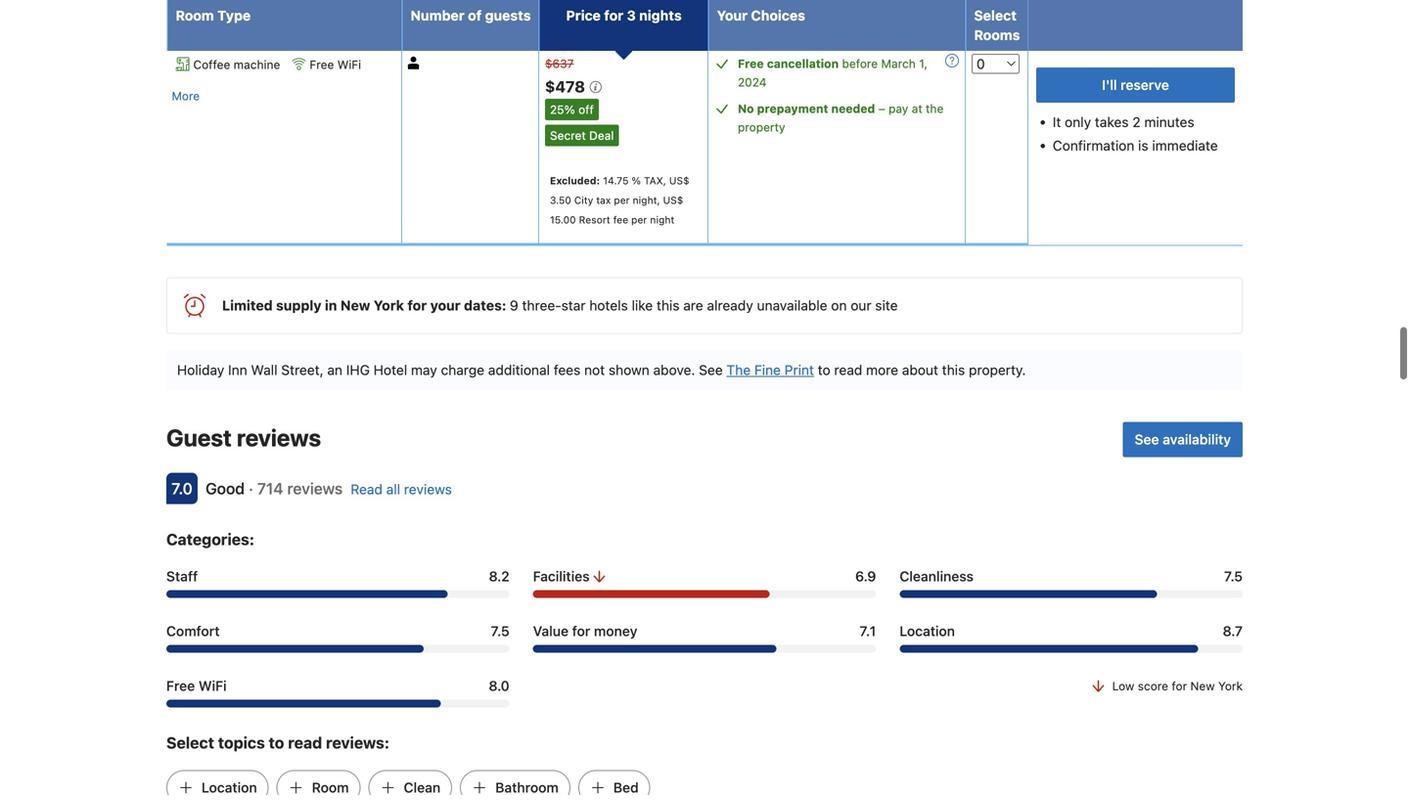 Task type: vqa. For each thing, say whether or not it's contained in the screenshot.
the in in Which companies offer the cheapest car rates in the United States? dropdown button
no



Task type: describe. For each thing, give the bounding box(es) containing it.
limited
[[222, 298, 273, 314]]

low score for new york
[[1113, 680, 1243, 694]]

march
[[882, 57, 916, 71]]

minutes
[[1145, 114, 1195, 130]]

9
[[510, 298, 519, 314]]

1 vertical spatial this
[[942, 362, 966, 378]]

comfort 7.5 meter
[[166, 646, 510, 653]]

needed
[[832, 102, 876, 116]]

it only takes 2 minutes confirmation is immediate
[[1053, 114, 1218, 154]]

guest reviews element
[[166, 422, 1116, 454]]

money
[[594, 624, 638, 640]]

holiday
[[177, 362, 224, 378]]

location 8.7 meter
[[900, 646, 1243, 653]]

your choices
[[717, 7, 806, 23]]

see availability button
[[1123, 422, 1243, 458]]

reviews right all
[[404, 482, 452, 498]]

no prepayment needed
[[738, 102, 876, 116]]

2 horizontal spatial free
[[738, 57, 764, 71]]

8.0
[[489, 678, 510, 695]]

wall
[[251, 362, 278, 378]]

the
[[926, 102, 944, 116]]

your
[[430, 298, 461, 314]]

price
[[566, 7, 601, 23]]

private bathroom
[[193, 8, 289, 22]]

only
[[1065, 114, 1092, 130]]

for right value
[[572, 624, 591, 640]]

3
[[627, 7, 636, 23]]

6.9
[[856, 569, 877, 585]]

takes
[[1095, 114, 1129, 130]]

see inside "button"
[[1135, 432, 1160, 448]]

1 vertical spatial free wifi
[[166, 678, 227, 695]]

i'll reserve
[[1103, 77, 1170, 93]]

occupancy image
[[408, 57, 421, 70]]

night
[[650, 214, 675, 226]]

more link
[[172, 86, 200, 106]]

more details on meals and payment options image
[[946, 54, 959, 68]]

in
[[325, 298, 337, 314]]

inn
[[228, 362, 247, 378]]

25%
[[550, 103, 575, 117]]

rated good element
[[206, 480, 245, 498]]

york for for
[[1219, 680, 1243, 694]]

8.2
[[489, 569, 510, 585]]

7.5 for comfort
[[491, 624, 510, 640]]

1 horizontal spatial free
[[310, 58, 334, 72]]

0 vertical spatial per
[[614, 194, 630, 206]]

choices
[[751, 7, 806, 23]]

the
[[727, 362, 751, 378]]

7.1
[[860, 624, 877, 640]]

select rooms
[[974, 7, 1021, 43]]

1 vertical spatial wifi
[[199, 678, 227, 695]]

bathroom
[[235, 8, 289, 22]]

on
[[831, 298, 847, 314]]

coffee machine
[[193, 58, 280, 72]]

new for for
[[1191, 680, 1215, 694]]

%
[[632, 175, 641, 186]]

like
[[632, 298, 653, 314]]

machine
[[234, 58, 280, 72]]

15.00
[[550, 214, 576, 226]]

more
[[172, 89, 200, 103]]

0 vertical spatial read
[[835, 362, 863, 378]]

property.
[[969, 362, 1026, 378]]

$478
[[545, 78, 589, 96]]

free cancellation
[[738, 57, 839, 71]]

select for select rooms
[[974, 7, 1017, 23]]

tax,
[[644, 175, 667, 186]]

read
[[351, 482, 383, 498]]

14.75
[[603, 175, 629, 186]]

facilities
[[533, 569, 590, 585]]

1 horizontal spatial free wifi
[[310, 58, 361, 72]]

tax
[[597, 194, 611, 206]]

star
[[562, 298, 586, 314]]

for left your at the top
[[408, 298, 427, 314]]

good
[[206, 480, 245, 498]]

not
[[584, 362, 605, 378]]

25% off
[[550, 103, 594, 117]]

0 horizontal spatial read
[[288, 734, 322, 753]]

hotels
[[590, 298, 628, 314]]

availability
[[1163, 432, 1232, 448]]

for right score
[[1172, 680, 1188, 694]]

14.75 % tax, us$ 3.50 city tax per night, us$ 15.00 resort fee per night
[[550, 175, 690, 226]]

number
[[411, 7, 465, 23]]

before march 1, 2024
[[738, 57, 928, 89]]

25% off. you're getting a reduced rate because this property is offering a discount.. element
[[545, 99, 599, 121]]



Task type: locate. For each thing, give the bounding box(es) containing it.
pay
[[889, 102, 909, 116]]

1 horizontal spatial to
[[818, 362, 831, 378]]

0 vertical spatial this
[[657, 298, 680, 314]]

night,
[[633, 194, 660, 206]]

this left are at the left of page
[[657, 298, 680, 314]]

0 vertical spatial 7.5
[[1225, 569, 1243, 585]]

categories:
[[166, 531, 255, 549]]

to right topics
[[269, 734, 284, 753]]

see left the
[[699, 362, 723, 378]]

resort
[[579, 214, 611, 226]]

1,
[[919, 57, 928, 71]]

may
[[411, 362, 437, 378]]

good · 714 reviews
[[206, 480, 343, 498]]

topics
[[218, 734, 265, 753]]

off
[[579, 103, 594, 117]]

select
[[974, 7, 1017, 23], [166, 734, 214, 753]]

york
[[374, 298, 404, 314], [1219, 680, 1243, 694]]

room
[[176, 7, 214, 23]]

select for select topics to read reviews:
[[166, 734, 214, 753]]

at
[[912, 102, 923, 116]]

7.5 for cleanliness
[[1225, 569, 1243, 585]]

1 vertical spatial see
[[1135, 432, 1160, 448]]

free down comfort
[[166, 678, 195, 695]]

1 vertical spatial per
[[632, 214, 647, 226]]

7.0
[[172, 480, 193, 498]]

staff 8.2 meter
[[166, 591, 510, 599]]

1 vertical spatial select
[[166, 734, 214, 753]]

1 vertical spatial 7.5
[[491, 624, 510, 640]]

wifi left the occupancy image
[[337, 58, 361, 72]]

new right score
[[1191, 680, 1215, 694]]

new right in
[[341, 298, 370, 314]]

free wifi 8.0 meter
[[166, 700, 510, 708]]

for left 3
[[604, 7, 624, 23]]

about
[[902, 362, 939, 378]]

coffee
[[193, 58, 230, 72]]

1 horizontal spatial select
[[974, 7, 1017, 23]]

us$ up night
[[663, 194, 684, 206]]

3.50
[[550, 194, 572, 206]]

wifi
[[337, 58, 361, 72], [199, 678, 227, 695]]

1 horizontal spatial new
[[1191, 680, 1215, 694]]

1 horizontal spatial 7.5
[[1225, 569, 1243, 585]]

reviews right the 714 at bottom
[[287, 480, 343, 498]]

confirmation
[[1053, 138, 1135, 154]]

per
[[614, 194, 630, 206], [632, 214, 647, 226]]

0 vertical spatial see
[[699, 362, 723, 378]]

street,
[[281, 362, 324, 378]]

facilities 6.9 meter
[[533, 591, 877, 599]]

–
[[879, 102, 886, 116]]

your
[[717, 7, 748, 23]]

limited supply in new york for your dates: 9 three-star hotels like this are already unavailable on our site
[[222, 298, 898, 314]]

1 horizontal spatial see
[[1135, 432, 1160, 448]]

0 vertical spatial york
[[374, 298, 404, 314]]

2
[[1133, 114, 1141, 130]]

reviews
[[237, 424, 321, 452], [287, 480, 343, 498], [404, 482, 452, 498]]

free wifi right machine
[[310, 58, 361, 72]]

– pay at the property
[[738, 102, 944, 134]]

review categories element
[[166, 528, 255, 552]]

see
[[699, 362, 723, 378], [1135, 432, 1160, 448]]

select inside select rooms
[[974, 7, 1017, 23]]

1 vertical spatial us$
[[663, 194, 684, 206]]

low
[[1113, 680, 1135, 694]]

already
[[707, 298, 754, 314]]

value for money 7.1 meter
[[533, 646, 877, 653]]

us$
[[669, 175, 690, 186], [663, 194, 684, 206]]

select topics to read reviews:
[[166, 734, 390, 753]]

select up rooms
[[974, 7, 1017, 23]]

i'll reserve button
[[1037, 68, 1235, 103]]

to
[[818, 362, 831, 378], [269, 734, 284, 753]]

reviews:
[[326, 734, 390, 753]]

0 horizontal spatial free
[[166, 678, 195, 695]]

free wifi
[[310, 58, 361, 72], [166, 678, 227, 695]]

supply
[[276, 298, 322, 314]]

additional
[[488, 362, 550, 378]]

7.5 up 8.7
[[1225, 569, 1243, 585]]

·
[[249, 480, 253, 498]]

0 vertical spatial to
[[818, 362, 831, 378]]

york left your at the top
[[374, 298, 404, 314]]

free up the '2024'
[[738, 57, 764, 71]]

dates:
[[464, 298, 507, 314]]

deal
[[589, 129, 614, 142]]

0 horizontal spatial 7.5
[[491, 624, 510, 640]]

1 vertical spatial new
[[1191, 680, 1215, 694]]

before
[[842, 57, 878, 71]]

reviews up the good · 714 reviews at the bottom left of the page
[[237, 424, 321, 452]]

all
[[386, 482, 400, 498]]

secret deal. you're getting a reduced rate because this property is offering member-only deals when you're signed into your booking.com account.. element
[[545, 125, 619, 146]]

nights
[[640, 7, 682, 23]]

prepayment
[[757, 102, 829, 116]]

guest
[[166, 424, 232, 452]]

0 vertical spatial free wifi
[[310, 58, 361, 72]]

0 vertical spatial us$
[[669, 175, 690, 186]]

free right machine
[[310, 58, 334, 72]]

fine
[[755, 362, 781, 378]]

714
[[257, 480, 283, 498]]

unavailable
[[757, 298, 828, 314]]

0 horizontal spatial new
[[341, 298, 370, 314]]

0 horizontal spatial see
[[699, 362, 723, 378]]

0 vertical spatial wifi
[[337, 58, 361, 72]]

1 horizontal spatial wifi
[[337, 58, 361, 72]]

cleanliness 7.5 meter
[[900, 591, 1243, 599]]

cleanliness
[[900, 569, 974, 585]]

print
[[785, 362, 814, 378]]

1 horizontal spatial per
[[632, 214, 647, 226]]

charge
[[441, 362, 485, 378]]

secret
[[550, 129, 586, 142]]

free wifi down comfort
[[166, 678, 227, 695]]

per right tax
[[614, 194, 630, 206]]

york for in
[[374, 298, 404, 314]]

number of guests
[[411, 7, 531, 23]]

new for in
[[341, 298, 370, 314]]

1 vertical spatial york
[[1219, 680, 1243, 694]]

see availability
[[1135, 432, 1232, 448]]

are
[[684, 298, 704, 314]]

read left more
[[835, 362, 863, 378]]

read down free wifi 8.0 "meter"
[[288, 734, 322, 753]]

free
[[738, 57, 764, 71], [310, 58, 334, 72], [166, 678, 195, 695]]

is
[[1139, 138, 1149, 154]]

ihg
[[346, 362, 370, 378]]

0 horizontal spatial to
[[269, 734, 284, 753]]

7.5 left value
[[491, 624, 510, 640]]

0 horizontal spatial free wifi
[[166, 678, 227, 695]]

per right fee
[[632, 214, 647, 226]]

score
[[1138, 680, 1169, 694]]

city
[[574, 194, 594, 206]]

0 vertical spatial new
[[341, 298, 370, 314]]

scored 7 element
[[166, 473, 198, 505]]

guests
[[485, 7, 531, 23]]

location
[[900, 624, 955, 640]]

three-
[[522, 298, 562, 314]]

0 horizontal spatial wifi
[[199, 678, 227, 695]]

site
[[876, 298, 898, 314]]

1 vertical spatial read
[[288, 734, 322, 753]]

comfort
[[166, 624, 220, 640]]

above.
[[653, 362, 695, 378]]

0 horizontal spatial york
[[374, 298, 404, 314]]

us$ right tax,
[[669, 175, 690, 186]]

to right print
[[818, 362, 831, 378]]

secret deal
[[550, 129, 614, 142]]

excluded:
[[550, 175, 600, 186]]

1 horizontal spatial this
[[942, 362, 966, 378]]

immediate
[[1153, 138, 1218, 154]]

holiday inn wall street, an ihg hotel may charge additional fees not shown above. see the fine print to read more about this property.
[[177, 362, 1026, 378]]

price for 3 nights
[[566, 7, 682, 23]]

this right about
[[942, 362, 966, 378]]

0 horizontal spatial this
[[657, 298, 680, 314]]

0 vertical spatial select
[[974, 7, 1017, 23]]

1 vertical spatial to
[[269, 734, 284, 753]]

wifi down comfort
[[199, 678, 227, 695]]

1 horizontal spatial read
[[835, 362, 863, 378]]

this
[[657, 298, 680, 314], [942, 362, 966, 378]]

see left availability
[[1135, 432, 1160, 448]]

1 horizontal spatial york
[[1219, 680, 1243, 694]]

york down 8.7
[[1219, 680, 1243, 694]]

0 horizontal spatial select
[[166, 734, 214, 753]]

0 horizontal spatial per
[[614, 194, 630, 206]]

guest reviews
[[166, 424, 321, 452]]

select left topics
[[166, 734, 214, 753]]



